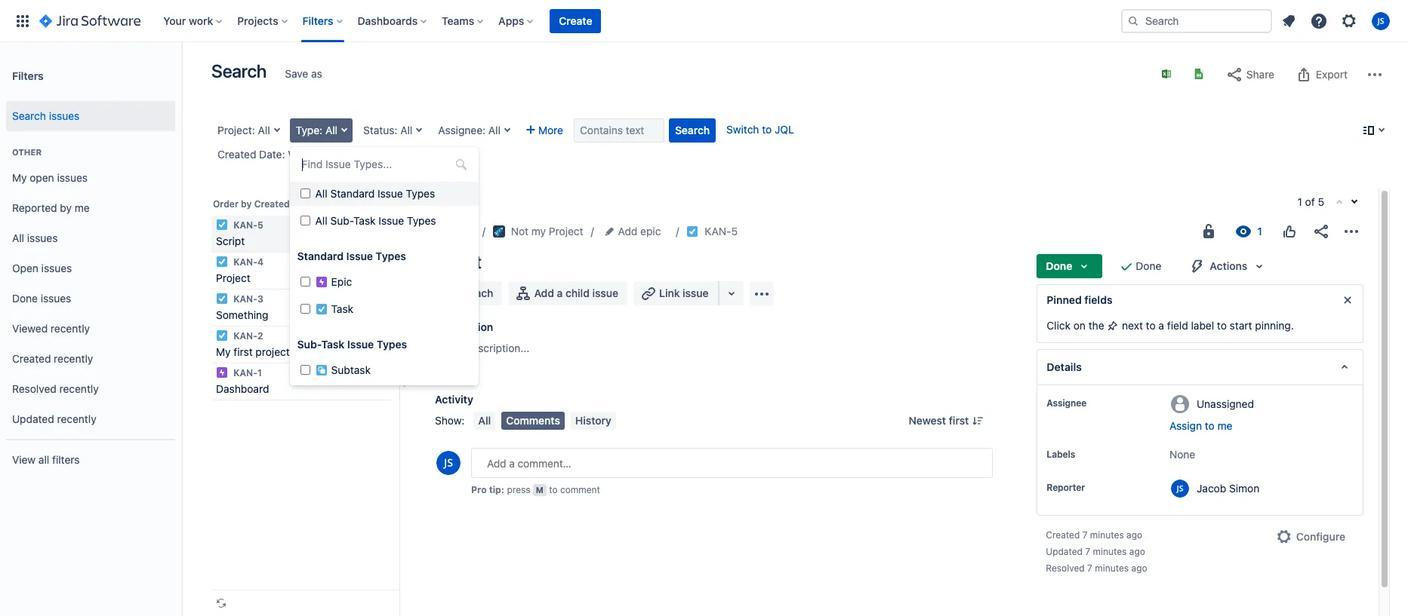 Task type: describe. For each thing, give the bounding box(es) containing it.
to right m at the left bottom of page
[[549, 485, 558, 496]]

created inside order by created link
[[254, 199, 290, 210]]

view
[[12, 454, 36, 466]]

by for reported
[[60, 201, 72, 214]]

2 vertical spatial 7
[[1087, 563, 1093, 575]]

recently for updated recently
[[57, 413, 96, 426]]

recently for resolved recently
[[59, 383, 99, 395]]

open
[[30, 171, 54, 184]]

projects for projects link
[[435, 225, 475, 238]]

filters button
[[298, 9, 349, 33]]

2 horizontal spatial done
[[1136, 260, 1162, 273]]

issues inside "link"
[[57, 171, 88, 184]]

done issues
[[12, 292, 71, 305]]

next
[[1122, 319, 1143, 332]]

0 horizontal spatial 2
[[257, 331, 263, 342]]

done inside other group
[[12, 292, 38, 305]]

jacob
[[1197, 482, 1226, 495]]

assign
[[1170, 420, 1202, 433]]

projects button
[[233, 9, 293, 33]]

type: all
[[296, 124, 338, 137]]

switch to jql
[[727, 123, 794, 136]]

projects link
[[435, 223, 475, 241]]

not my project
[[511, 225, 583, 238]]

all inside all button
[[478, 415, 491, 427]]

reporter pin to top. only you can see pinned fields. image
[[1088, 483, 1100, 495]]

jql
[[775, 123, 794, 136]]

newest first
[[909, 415, 969, 427]]

assignee
[[1047, 398, 1087, 409]]

settings image
[[1340, 12, 1358, 30]]

create button
[[550, 9, 601, 33]]

done inside dropdown button
[[1046, 260, 1073, 273]]

actions
[[1210, 260, 1248, 273]]

attach button
[[435, 282, 503, 306]]

my for my first project
[[216, 346, 231, 359]]

1 vertical spatial standard
[[297, 250, 344, 263]]

share link
[[1218, 63, 1282, 87]]

created for created 7 minutes ago updated 7 minutes ago resolved 7 minutes ago
[[1046, 530, 1080, 541]]

your
[[163, 14, 186, 27]]

pro
[[471, 485, 487, 496]]

configure
[[1296, 531, 1346, 544]]

kan-1
[[231, 368, 262, 379]]

link web pages and more image
[[722, 285, 740, 303]]

to for a
[[1146, 319, 1156, 332]]

banner containing your work
[[0, 0, 1408, 42]]

created date: within the last 4 weeks, 2 days
[[217, 148, 439, 161]]

within
[[288, 148, 319, 161]]

to for jql
[[762, 123, 772, 136]]

issue up subtask
[[347, 338, 374, 351]]

show:
[[435, 415, 465, 427]]

created recently
[[12, 352, 93, 365]]

me for reported by me
[[75, 201, 90, 214]]

last
[[340, 148, 358, 161]]

created for created recently
[[12, 352, 51, 365]]

types down standard issue types element
[[377, 338, 407, 351]]

start
[[1230, 319, 1252, 332]]

5 inside 'link'
[[731, 225, 738, 238]]

search issues
[[12, 109, 80, 122]]

click
[[1047, 319, 1071, 332]]

recently for viewed recently
[[51, 322, 90, 335]]

label
[[1191, 319, 1214, 332]]

epic
[[331, 276, 352, 288]]

project: all
[[217, 124, 270, 137]]

standard issue types element
[[290, 270, 478, 323]]

profile image of jacob simon image
[[436, 452, 461, 476]]

kan- inside 'link'
[[705, 225, 731, 238]]

viewed recently
[[12, 322, 90, 335]]

by for order
[[241, 199, 252, 210]]

issue down find issue types... "field"
[[378, 187, 403, 200]]

view all filters
[[12, 454, 80, 466]]

pinned
[[1047, 294, 1082, 307]]

your work
[[163, 14, 213, 27]]

issues for open issues
[[41, 262, 72, 275]]

save
[[285, 67, 308, 80]]

2 horizontal spatial 5
[[1318, 196, 1324, 208]]

save as
[[285, 67, 322, 80]]

hide message image
[[1339, 291, 1357, 310]]

kan- for something
[[233, 294, 257, 305]]

days
[[416, 148, 439, 161]]

all issues link
[[6, 224, 175, 254]]

to for me
[[1205, 420, 1215, 433]]

sidebar navigation image
[[165, 60, 198, 91]]

sub-task issue types
[[297, 338, 407, 351]]

1 vertical spatial 4
[[257, 257, 263, 268]]

projects for projects popup button
[[237, 14, 278, 27]]

switch
[[727, 123, 759, 136]]

recently for created recently
[[54, 352, 93, 365]]

default image
[[455, 159, 467, 171]]

activity
[[435, 393, 473, 406]]

comment
[[560, 485, 600, 496]]

all right type:
[[325, 124, 338, 137]]

labels
[[1047, 449, 1075, 461]]

weeks,
[[370, 148, 404, 161]]

kan- for script
[[233, 220, 257, 231]]

jacob simon
[[1197, 482, 1260, 495]]

open issues link
[[6, 254, 175, 284]]

resolved inside other group
[[12, 383, 56, 395]]

other group
[[6, 131, 175, 439]]

none
[[1170, 449, 1196, 461]]

0 vertical spatial task
[[354, 214, 376, 227]]

project
[[256, 346, 290, 359]]

dashboard
[[216, 383, 269, 396]]

done issues link
[[6, 284, 175, 314]]

all right status:
[[400, 124, 413, 137]]

1 horizontal spatial the
[[1089, 319, 1104, 332]]

reported
[[12, 201, 57, 214]]

0 vertical spatial project
[[549, 225, 583, 238]]

search issues group
[[6, 97, 175, 136]]

3
[[257, 294, 263, 305]]

not
[[511, 225, 529, 238]]

created for created date: within the last 4 weeks, 2 days
[[217, 148, 256, 161]]

issue inside 'button'
[[683, 287, 709, 300]]

2 vertical spatial ago
[[1132, 563, 1147, 575]]

first for my
[[234, 346, 253, 359]]

0 vertical spatial minutes
[[1090, 530, 1124, 541]]

created recently link
[[6, 344, 175, 375]]

me for assign to me
[[1218, 420, 1233, 433]]

2 vertical spatial task
[[321, 338, 345, 351]]

issues for search issues
[[49, 109, 80, 122]]

Add a comment… field
[[471, 449, 993, 479]]

link issue
[[659, 287, 709, 300]]

assign to me
[[1170, 420, 1233, 433]]

add epic
[[618, 225, 661, 238]]

click on the
[[1047, 319, 1107, 332]]

created 7 minutes ago updated 7 minutes ago resolved 7 minutes ago
[[1046, 530, 1147, 575]]

task inside standard issue types element
[[331, 303, 353, 316]]

history
[[575, 415, 612, 427]]

your profile and settings image
[[1372, 12, 1390, 30]]

kan- for my first project
[[233, 331, 257, 342]]

add for add a child issue
[[534, 287, 554, 300]]

kan- for project
[[233, 257, 257, 268]]

resolved recently link
[[6, 375, 175, 405]]

epic image
[[216, 367, 228, 379]]

0 horizontal spatial project
[[216, 272, 251, 285]]

all inside all issues link
[[12, 232, 24, 244]]

search issues link
[[6, 101, 175, 131]]

0 vertical spatial 7
[[1083, 530, 1088, 541]]

newest first button
[[900, 412, 993, 430]]

viewed recently link
[[6, 314, 175, 344]]

attach
[[461, 287, 493, 300]]

my
[[532, 225, 546, 238]]

kan-5 link
[[705, 223, 738, 241]]

2 vertical spatial minutes
[[1095, 563, 1129, 575]]

open in google sheets image
[[1193, 68, 1205, 80]]

reporter
[[1047, 483, 1085, 494]]

viewed
[[12, 322, 48, 335]]

actions button
[[1180, 254, 1278, 279]]

assignee:
[[438, 124, 486, 137]]

all standard issue types
[[315, 187, 435, 200]]

dashboards
[[358, 14, 418, 27]]



Task type: locate. For each thing, give the bounding box(es) containing it.
1 horizontal spatial done
[[1046, 260, 1073, 273]]

task up subtask
[[321, 338, 345, 351]]

script up kan-4
[[216, 235, 245, 248]]

1 vertical spatial script
[[435, 251, 482, 273]]

sub- up standard issue types
[[330, 214, 354, 227]]

a inside button
[[557, 287, 563, 300]]

all up standard issue types
[[315, 214, 328, 227]]

0 vertical spatial 1
[[1298, 196, 1303, 208]]

search for search issues
[[12, 109, 46, 122]]

5 down order by created link
[[257, 220, 263, 231]]

search
[[211, 60, 267, 82], [12, 109, 46, 122], [675, 124, 710, 137]]

done up next
[[1136, 260, 1162, 273]]

created inside created recently link
[[12, 352, 51, 365]]

issues for done issues
[[41, 292, 71, 305]]

created left small 'image'
[[254, 199, 290, 210]]

updated down reporter
[[1046, 547, 1083, 558]]

primary element
[[9, 0, 1121, 42]]

0 vertical spatial 2
[[407, 148, 413, 161]]

projects
[[237, 14, 278, 27], [435, 225, 475, 238]]

on
[[1074, 319, 1086, 332]]

created down reporter
[[1046, 530, 1080, 541]]

search inside button
[[675, 124, 710, 137]]

1 vertical spatial task
[[331, 303, 353, 316]]

Search field
[[1121, 9, 1272, 33]]

remove criteria image
[[381, 148, 393, 160]]

issue
[[592, 287, 618, 300], [683, 287, 709, 300]]

a down the description
[[457, 342, 463, 355]]

0 horizontal spatial projects
[[237, 14, 278, 27]]

search down projects popup button
[[211, 60, 267, 82]]

None checkbox
[[300, 189, 310, 199]]

filters up as
[[303, 14, 333, 27]]

0 vertical spatial me
[[75, 201, 90, 214]]

Find Issue Types... field
[[297, 154, 471, 175]]

all
[[38, 454, 49, 466]]

script down projects link
[[435, 251, 482, 273]]

1 vertical spatial resolved
[[1046, 563, 1085, 575]]

more button
[[520, 119, 569, 143]]

share image
[[1312, 223, 1331, 241]]

0 horizontal spatial sub-
[[297, 338, 321, 351]]

updated
[[12, 413, 54, 426], [1046, 547, 1083, 558]]

0 horizontal spatial 4
[[257, 257, 263, 268]]

0 vertical spatial updated
[[12, 413, 54, 426]]

resolved
[[12, 383, 56, 395], [1046, 563, 1085, 575]]

kan- up dashboard
[[233, 368, 257, 379]]

me down my open issues "link"
[[75, 201, 90, 214]]

kan- down order by created
[[233, 220, 257, 231]]

search image
[[1127, 15, 1139, 27]]

assignee: all
[[438, 124, 501, 137]]

my
[[12, 171, 27, 184], [216, 346, 231, 359]]

0 horizontal spatial resolved
[[12, 383, 56, 395]]

add a description...
[[435, 342, 530, 355]]

all sub-task issue types
[[315, 214, 436, 227]]

first left 'newest first' icon
[[949, 415, 969, 427]]

add inside popup button
[[618, 225, 638, 238]]

first down the kan-2
[[234, 346, 253, 359]]

1 horizontal spatial 4
[[361, 148, 367, 161]]

1 issue from the left
[[592, 287, 618, 300]]

updated recently
[[12, 413, 96, 426]]

issues inside group
[[49, 109, 80, 122]]

to left jql
[[762, 123, 772, 136]]

teams button
[[437, 9, 489, 33]]

history button
[[571, 412, 616, 430]]

open issues
[[12, 262, 72, 275]]

task image left kan-4
[[216, 256, 228, 268]]

task down all standard issue types
[[354, 214, 376, 227]]

sub-
[[330, 214, 354, 227], [297, 338, 321, 351]]

kan- up 'something'
[[233, 294, 257, 305]]

my open issues
[[12, 171, 88, 184]]

minutes
[[1090, 530, 1124, 541], [1093, 547, 1127, 558], [1095, 563, 1129, 575]]

2 vertical spatial a
[[457, 342, 463, 355]]

1 vertical spatial project
[[216, 272, 251, 285]]

description
[[435, 321, 493, 334]]

0 vertical spatial 4
[[361, 148, 367, 161]]

task
[[354, 214, 376, 227], [331, 303, 353, 316], [321, 338, 345, 351]]

project right my
[[549, 225, 583, 238]]

done image
[[1118, 257, 1136, 276]]

task image
[[216, 293, 228, 305]]

0 horizontal spatial first
[[234, 346, 253, 359]]

created inside created 7 minutes ago updated 7 minutes ago resolved 7 minutes ago
[[1046, 530, 1080, 541]]

to right next
[[1146, 319, 1156, 332]]

1 vertical spatial add
[[534, 287, 554, 300]]

recently
[[51, 322, 90, 335], [54, 352, 93, 365], [59, 383, 99, 395], [57, 413, 96, 426]]

4 right last
[[361, 148, 367, 161]]

task down epic at left
[[331, 303, 353, 316]]

my left open
[[12, 171, 27, 184]]

standard
[[330, 187, 375, 200], [297, 250, 344, 263]]

appswitcher icon image
[[14, 12, 32, 30]]

5 up link web pages and more image at the top right of the page
[[731, 225, 738, 238]]

add epic button
[[602, 223, 666, 241]]

newest first image
[[972, 415, 984, 427]]

work
[[189, 14, 213, 27]]

types down all sub-task issue types
[[376, 250, 406, 263]]

0 horizontal spatial by
[[60, 201, 72, 214]]

not my project image
[[493, 226, 505, 238]]

the left last
[[322, 148, 338, 161]]

0 horizontal spatial a
[[457, 342, 463, 355]]

updated inside other group
[[12, 413, 54, 426]]

1 horizontal spatial sub-
[[330, 214, 354, 227]]

0 horizontal spatial script
[[216, 235, 245, 248]]

0 vertical spatial standard
[[330, 187, 375, 200]]

task image left the kan-5 'link'
[[687, 226, 699, 238]]

2 horizontal spatial search
[[675, 124, 710, 137]]

all
[[258, 124, 270, 137], [325, 124, 338, 137], [400, 124, 413, 137], [488, 124, 501, 137], [315, 187, 328, 200], [315, 214, 328, 227], [12, 232, 24, 244], [478, 415, 491, 427]]

recently down "viewed recently" link
[[54, 352, 93, 365]]

sub- right project at bottom left
[[297, 338, 321, 351]]

1 horizontal spatial updated
[[1046, 547, 1083, 558]]

projects right work
[[237, 14, 278, 27]]

1 left of
[[1298, 196, 1303, 208]]

link issue button
[[634, 282, 719, 306]]

2 horizontal spatial add
[[618, 225, 638, 238]]

0 horizontal spatial issue
[[592, 287, 618, 300]]

issue down all standard issue types
[[379, 214, 404, 227]]

1 horizontal spatial kan-5
[[705, 225, 738, 238]]

to right assign
[[1205, 420, 1215, 433]]

0 horizontal spatial my
[[12, 171, 27, 184]]

done button
[[1037, 254, 1103, 279]]

1 horizontal spatial projects
[[435, 225, 475, 238]]

1 horizontal spatial add
[[534, 287, 554, 300]]

0 horizontal spatial updated
[[12, 413, 54, 426]]

0 vertical spatial add
[[618, 225, 638, 238]]

epic
[[640, 225, 661, 238]]

a for description...
[[457, 342, 463, 355]]

all up date:
[[258, 124, 270, 137]]

first
[[234, 346, 253, 359], [949, 415, 969, 427]]

add inside button
[[534, 287, 554, 300]]

kan-5 down order by created
[[231, 220, 263, 231]]

something
[[216, 309, 268, 322]]

1 horizontal spatial issue
[[683, 287, 709, 300]]

4
[[361, 148, 367, 161], [257, 257, 263, 268]]

0 horizontal spatial kan-5
[[231, 220, 263, 231]]

1 vertical spatial search
[[12, 109, 46, 122]]

add for add a description...
[[435, 342, 454, 355]]

1 down my first project
[[257, 368, 262, 379]]

my for my open issues
[[12, 171, 27, 184]]

1 vertical spatial 2
[[257, 331, 263, 342]]

more
[[538, 124, 563, 137]]

2 left days
[[407, 148, 413, 161]]

description...
[[466, 342, 530, 355]]

0 vertical spatial a
[[557, 287, 563, 300]]

recently down created recently link
[[59, 383, 99, 395]]

copy link to issue image
[[735, 225, 747, 237]]

task image for project
[[216, 256, 228, 268]]

2 horizontal spatial a
[[1159, 319, 1164, 332]]

pinning.
[[1255, 319, 1294, 332]]

my up epic icon
[[216, 346, 231, 359]]

types down all standard issue types
[[407, 214, 436, 227]]

vote options: no one has voted for this issue yet. image
[[1281, 223, 1299, 241]]

updated inside created 7 minutes ago updated 7 minutes ago resolved 7 minutes ago
[[1046, 547, 1083, 558]]

kan-5
[[231, 220, 263, 231], [705, 225, 738, 238]]

0 vertical spatial sub-
[[330, 214, 354, 227]]

1 horizontal spatial 1
[[1298, 196, 1303, 208]]

export
[[1316, 68, 1348, 81]]

menu bar containing all
[[471, 412, 619, 430]]

dashboards button
[[353, 9, 433, 33]]

recently down "resolved recently" link in the left of the page
[[57, 413, 96, 426]]

0 horizontal spatial search
[[12, 109, 46, 122]]

open
[[12, 262, 38, 275]]

all up open
[[12, 232, 24, 244]]

1 horizontal spatial filters
[[303, 14, 333, 27]]

script
[[216, 235, 245, 248], [435, 251, 482, 273]]

0 vertical spatial script
[[216, 235, 245, 248]]

m
[[536, 486, 544, 495]]

press
[[507, 485, 530, 496]]

0 horizontal spatial me
[[75, 201, 90, 214]]

of
[[1305, 196, 1315, 208]]

menu bar
[[471, 412, 619, 430]]

done up pinned
[[1046, 260, 1073, 273]]

0 horizontal spatial the
[[322, 148, 338, 161]]

order by created
[[213, 199, 290, 210]]

None checkbox
[[300, 216, 310, 226], [300, 277, 310, 287], [300, 304, 310, 314], [300, 365, 310, 375], [300, 216, 310, 226], [300, 277, 310, 287], [300, 304, 310, 314], [300, 365, 310, 375]]

to left "start"
[[1217, 319, 1227, 332]]

1 horizontal spatial resolved
[[1046, 563, 1085, 575]]

1 vertical spatial a
[[1159, 319, 1164, 332]]

kan-
[[233, 220, 257, 231], [705, 225, 731, 238], [233, 257, 257, 268], [233, 294, 257, 305], [233, 331, 257, 342], [233, 368, 257, 379]]

filters up search issues at the left of the page
[[12, 69, 44, 82]]

0 vertical spatial the
[[322, 148, 338, 161]]

comments button
[[502, 412, 565, 430]]

created down viewed
[[12, 352, 51, 365]]

teams
[[442, 14, 474, 27]]

no restrictions image
[[1200, 223, 1218, 241]]

small image
[[291, 199, 303, 211]]

project:
[[217, 124, 255, 137]]

a left field
[[1159, 319, 1164, 332]]

notifications image
[[1280, 12, 1298, 30]]

1 horizontal spatial 5
[[731, 225, 738, 238]]

next issue 'kan-4' ( type 'j' ) image
[[1349, 196, 1361, 208]]

by inside other group
[[60, 201, 72, 214]]

my first project
[[216, 346, 290, 359]]

not my project link
[[493, 223, 583, 241]]

projects left the not my project image
[[435, 225, 475, 238]]

0 horizontal spatial done
[[12, 292, 38, 305]]

resolved inside created 7 minutes ago updated 7 minutes ago resolved 7 minutes ago
[[1046, 563, 1085, 575]]

0 horizontal spatial filters
[[12, 69, 44, 82]]

next to a field label to start pinning.
[[1119, 319, 1294, 332]]

me inside other group
[[75, 201, 90, 214]]

1 horizontal spatial me
[[1218, 420, 1233, 433]]

1 vertical spatial ago
[[1129, 547, 1145, 558]]

by
[[241, 199, 252, 210], [60, 201, 72, 214]]

5 right of
[[1318, 196, 1324, 208]]

issue right link
[[683, 287, 709, 300]]

1 vertical spatial the
[[1089, 319, 1104, 332]]

help image
[[1310, 12, 1328, 30]]

newest
[[909, 415, 946, 427]]

actions image
[[1343, 223, 1361, 241]]

add for add epic
[[618, 225, 638, 238]]

child
[[566, 287, 590, 300]]

0 horizontal spatial add
[[435, 342, 454, 355]]

1 vertical spatial filters
[[12, 69, 44, 82]]

5
[[1318, 196, 1324, 208], [257, 220, 263, 231], [731, 225, 738, 238]]

0 vertical spatial filters
[[303, 14, 333, 27]]

kan- left copy link to issue image
[[705, 225, 731, 238]]

apps
[[499, 14, 524, 27]]

kan- for dashboard
[[233, 368, 257, 379]]

1 vertical spatial updated
[[1046, 547, 1083, 558]]

simon
[[1229, 482, 1260, 495]]

task image for script
[[216, 219, 228, 231]]

2 vertical spatial search
[[675, 124, 710, 137]]

assignee pin to top. only you can see pinned fields. image
[[1090, 398, 1102, 410]]

task image
[[216, 219, 228, 231], [687, 226, 699, 238], [216, 256, 228, 268], [216, 330, 228, 342]]

1 horizontal spatial search
[[211, 60, 267, 82]]

task image for my first project
[[216, 330, 228, 342]]

standard up epic at left
[[297, 250, 344, 263]]

0 horizontal spatial 1
[[257, 368, 262, 379]]

2 up my first project
[[257, 331, 263, 342]]

apps button
[[494, 9, 539, 33]]

kan-5 up link web pages and more image at the top right of the page
[[705, 225, 738, 238]]

1 horizontal spatial project
[[549, 225, 583, 238]]

all issues
[[12, 232, 58, 244]]

add left child
[[534, 287, 554, 300]]

1 vertical spatial minutes
[[1093, 547, 1127, 558]]

me inside button
[[1218, 420, 1233, 433]]

updated down resolved recently on the left of page
[[12, 413, 54, 426]]

recently up created recently
[[51, 322, 90, 335]]

ago
[[1127, 530, 1143, 541], [1129, 547, 1145, 558], [1132, 563, 1147, 575]]

0 vertical spatial first
[[234, 346, 253, 359]]

issue up epic at left
[[346, 250, 373, 263]]

0 vertical spatial resolved
[[12, 383, 56, 395]]

1 vertical spatial sub-
[[297, 338, 321, 351]]

types down days
[[406, 187, 435, 200]]

1 horizontal spatial my
[[216, 346, 231, 359]]

kan- up kan-3
[[233, 257, 257, 268]]

add down the description
[[435, 342, 454, 355]]

other
[[12, 147, 42, 157]]

first inside button
[[949, 415, 969, 427]]

1 vertical spatial my
[[216, 346, 231, 359]]

jira software image
[[39, 12, 141, 30], [39, 12, 141, 30]]

a left child
[[557, 287, 563, 300]]

standard up all sub-task issue types
[[330, 187, 375, 200]]

task image left the kan-2
[[216, 330, 228, 342]]

add app image
[[753, 285, 771, 303]]

a for child
[[557, 287, 563, 300]]

by right "reported"
[[60, 201, 72, 214]]

1 horizontal spatial by
[[241, 199, 252, 210]]

my open issues link
[[6, 163, 175, 193]]

1 horizontal spatial script
[[435, 251, 482, 273]]

my inside "link"
[[12, 171, 27, 184]]

done down open
[[12, 292, 38, 305]]

kan- up my first project
[[233, 331, 257, 342]]

search up other
[[12, 109, 46, 122]]

task image down order
[[216, 219, 228, 231]]

details
[[1047, 361, 1082, 374]]

1 horizontal spatial a
[[557, 287, 563, 300]]

all right small 'image'
[[315, 187, 328, 200]]

0 horizontal spatial 5
[[257, 220, 263, 231]]

type:
[[296, 124, 323, 137]]

projects inside projects popup button
[[237, 14, 278, 27]]

issue inside button
[[592, 287, 618, 300]]

pro tip: press m to comment
[[471, 485, 600, 496]]

1 vertical spatial me
[[1218, 420, 1233, 433]]

details element
[[1037, 350, 1364, 386]]

issue right child
[[592, 287, 618, 300]]

add a child issue button
[[509, 282, 628, 306]]

Search issues using keywords text field
[[574, 119, 665, 143]]

as
[[311, 67, 322, 80]]

1 vertical spatial 1
[[257, 368, 262, 379]]

search inside group
[[12, 109, 46, 122]]

order
[[213, 199, 239, 210]]

0 vertical spatial ago
[[1127, 530, 1143, 541]]

0 vertical spatial projects
[[237, 14, 278, 27]]

share
[[1247, 68, 1275, 81]]

add left epic
[[618, 225, 638, 238]]

all right show:
[[478, 415, 491, 427]]

issues for all issues
[[27, 232, 58, 244]]

search left switch
[[675, 124, 710, 137]]

1 horizontal spatial first
[[949, 415, 969, 427]]

filters inside dropdown button
[[303, 14, 333, 27]]

me down unassigned
[[1218, 420, 1233, 433]]

open in microsoft excel image
[[1161, 68, 1173, 80]]

2 issue from the left
[[683, 287, 709, 300]]

your work button
[[159, 9, 228, 33]]

standard issue types
[[297, 250, 406, 263]]

configure link
[[1266, 526, 1355, 550]]

1 vertical spatial projects
[[435, 225, 475, 238]]

0 vertical spatial my
[[12, 171, 27, 184]]

1 vertical spatial first
[[949, 415, 969, 427]]

by right order
[[241, 199, 252, 210]]

1 vertical spatial 7
[[1085, 547, 1091, 558]]

4 up 3
[[257, 257, 263, 268]]

banner
[[0, 0, 1408, 42]]

reported by me
[[12, 201, 90, 214]]

search for search button
[[675, 124, 710, 137]]

the right on
[[1089, 319, 1104, 332]]

first for newest
[[949, 415, 969, 427]]

to inside button
[[1205, 420, 1215, 433]]

created down project: in the left of the page
[[217, 148, 256, 161]]

all right assignee:
[[488, 124, 501, 137]]

1 horizontal spatial 2
[[407, 148, 413, 161]]

order by created link
[[211, 195, 305, 213]]

0 vertical spatial search
[[211, 60, 267, 82]]

reported by me link
[[6, 193, 175, 224]]

not available - this is the first issue image
[[1334, 197, 1346, 209]]

2 vertical spatial add
[[435, 342, 454, 355]]

project down kan-4
[[216, 272, 251, 285]]



Task type: vqa. For each thing, say whether or not it's contained in the screenshot.
bottommost displays
no



